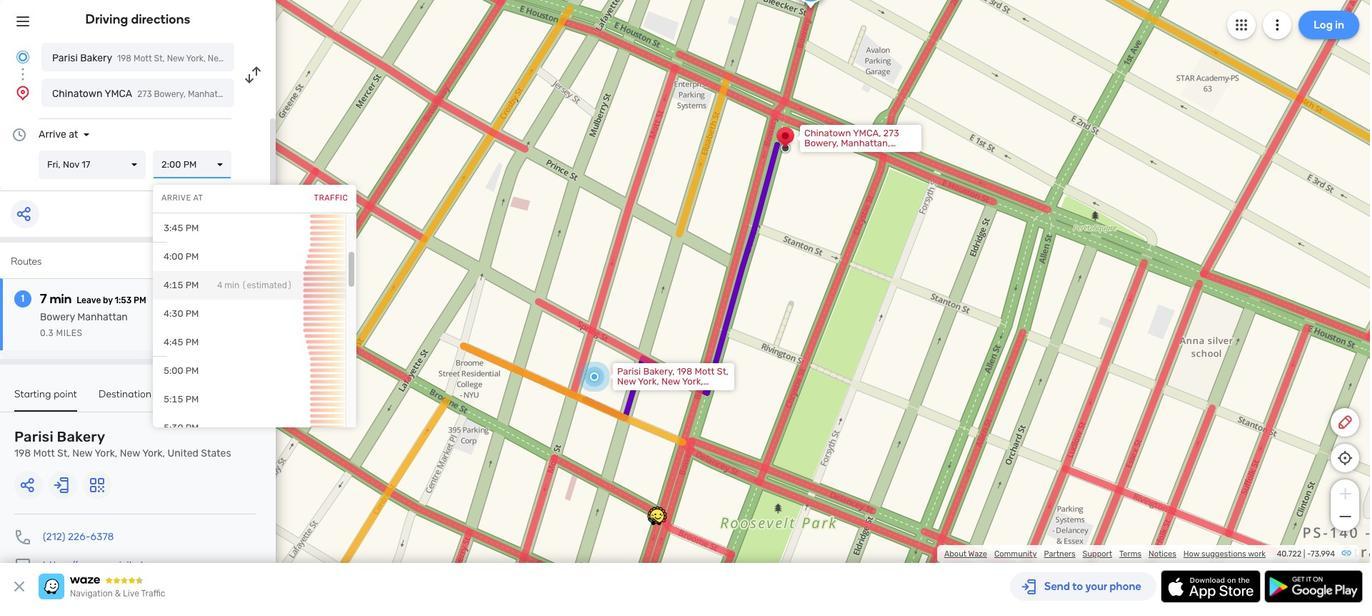 Task type: vqa. For each thing, say whether or not it's contained in the screenshot.
2:00
yes



Task type: locate. For each thing, give the bounding box(es) containing it.
0 horizontal spatial chinatown
[[52, 88, 102, 100]]

support
[[1083, 550, 1113, 560]]

1 vertical spatial st,
[[717, 367, 729, 377]]

bakery
[[80, 52, 112, 64], [57, 429, 105, 446]]

notices link
[[1149, 550, 1177, 560]]

ymca
[[105, 88, 132, 100]]

link image
[[1341, 548, 1353, 560]]

2 horizontal spatial 198
[[677, 367, 693, 377]]

1 horizontal spatial 273
[[884, 128, 899, 139]]

198 up ymca
[[117, 54, 131, 64]]

min for 4
[[225, 281, 240, 291]]

about
[[945, 550, 967, 560]]

waze
[[969, 550, 988, 560]]

273 for ymca,
[[884, 128, 899, 139]]

mott down starting point button
[[33, 448, 55, 460]]

0 horizontal spatial manhattan,
[[188, 89, 233, 99]]

1 horizontal spatial arrive
[[161, 194, 191, 203]]

4:15 pm
[[164, 280, 199, 291]]

miles
[[56, 329, 82, 339]]

0 vertical spatial chinatown
[[52, 88, 102, 100]]

min right 7
[[50, 292, 72, 307]]

273
[[137, 89, 152, 99], [884, 128, 899, 139]]

4:00
[[164, 252, 183, 262]]

nov
[[63, 159, 79, 170]]

bowery, right ymca
[[154, 89, 186, 99]]

manhattan, inside chinatown ymca 273 bowery, manhattan, united states
[[188, 89, 233, 99]]

2 vertical spatial parisi
[[14, 429, 53, 446]]

bakery down driving
[[80, 52, 112, 64]]

partners
[[1044, 550, 1076, 560]]

0 horizontal spatial arrive at
[[39, 129, 78, 141]]

pm for 5:15 pm
[[186, 394, 199, 405]]

0 vertical spatial at
[[69, 129, 78, 141]]

parisi left bakery,
[[617, 367, 641, 377]]

bowery, for ymca,
[[805, 138, 839, 149]]

0 horizontal spatial bowery,
[[154, 89, 186, 99]]

mott right bakery,
[[695, 367, 715, 377]]

198 right bakery,
[[677, 367, 693, 377]]

computer image
[[14, 558, 31, 575]]

leave
[[77, 296, 101, 306]]

pm right 4:00
[[186, 252, 199, 262]]

0 vertical spatial arrive at
[[39, 129, 78, 141]]

pm right 4:45 at the bottom left of the page
[[186, 337, 199, 348]]

2 vertical spatial mott
[[33, 448, 55, 460]]

states
[[277, 54, 303, 64], [264, 89, 290, 99], [836, 148, 864, 159], [648, 387, 677, 397], [201, 448, 231, 460]]

1 vertical spatial chinatown
[[805, 128, 851, 139]]

bowery, inside chinatown ymca 273 bowery, manhattan, united states
[[154, 89, 186, 99]]

1 horizontal spatial manhattan,
[[841, 138, 890, 149]]

(212) 226-6378
[[43, 532, 114, 544]]

arrive at up 3:45 pm
[[161, 194, 203, 203]]

at up nov
[[69, 129, 78, 141]]

1 vertical spatial parisi bakery 198 mott st, new york, new york, united states
[[14, 429, 231, 460]]

2 horizontal spatial st,
[[717, 367, 729, 377]]

4:00 pm option
[[153, 243, 346, 272]]

united
[[249, 54, 275, 64], [235, 89, 262, 99], [805, 148, 833, 159], [617, 387, 646, 397], [168, 448, 199, 460]]

pm right "5:00"
[[186, 366, 199, 377]]

bakery down point
[[57, 429, 105, 446]]

0 vertical spatial traffic
[[314, 194, 348, 203]]

traffic
[[314, 194, 348, 203], [141, 590, 165, 600]]

0 vertical spatial manhattan,
[[188, 89, 233, 99]]

zoom out image
[[1337, 509, 1354, 526]]

273 right ymca,
[[884, 128, 899, 139]]

min
[[225, 281, 240, 291], [50, 292, 72, 307]]

ymca,
[[853, 128, 881, 139]]

5:30 pm option
[[153, 414, 346, 443]]

1 horizontal spatial arrive at
[[161, 194, 203, 203]]

273 inside chinatown ymca 273 bowery, manhattan, united states
[[137, 89, 152, 99]]

1 vertical spatial bakery
[[57, 429, 105, 446]]

mott inside the parisi bakery, 198 mott st, new york, new york, united states
[[695, 367, 715, 377]]

198
[[117, 54, 131, 64], [677, 367, 693, 377], [14, 448, 31, 460]]

st,
[[154, 54, 165, 64], [717, 367, 729, 377], [57, 448, 70, 460]]

0 horizontal spatial mott
[[33, 448, 55, 460]]

1 vertical spatial mott
[[695, 367, 715, 377]]

mott down driving directions
[[134, 54, 152, 64]]

1 horizontal spatial mott
[[134, 54, 152, 64]]

0 horizontal spatial 198
[[14, 448, 31, 460]]

1 vertical spatial 273
[[884, 128, 899, 139]]

navigation
[[70, 590, 113, 600]]

0 horizontal spatial 273
[[137, 89, 152, 99]]

routes
[[11, 256, 42, 268]]

terms
[[1120, 550, 1142, 560]]

parisi bakery 198 mott st, new york, new york, united states
[[52, 52, 303, 64], [14, 429, 231, 460]]

4:30
[[164, 309, 183, 319]]

198 down starting point button
[[14, 448, 31, 460]]

st, down starting point button
[[57, 448, 70, 460]]

bowery, inside chinatown ymca, 273 bowery, manhattan, united states
[[805, 138, 839, 149]]

2 vertical spatial 198
[[14, 448, 31, 460]]

by
[[103, 296, 113, 306]]

1 horizontal spatial st,
[[154, 54, 165, 64]]

pm right 3:30
[[186, 194, 199, 205]]

pm for 5:30 pm
[[186, 423, 199, 434]]

partners link
[[1044, 550, 1076, 560]]

1 vertical spatial parisi
[[617, 367, 641, 377]]

273 inside chinatown ymca, 273 bowery, manhattan, united states
[[884, 128, 899, 139]]

17
[[82, 159, 90, 170]]

min right 4
[[225, 281, 240, 291]]

parisi bakery 198 mott st, new york, new york, united states up chinatown ymca 273 bowery, manhattan, united states
[[52, 52, 303, 64]]

pm right the 3:45
[[186, 223, 199, 234]]

chinatown
[[52, 88, 102, 100], [805, 128, 851, 139]]

pm right 4:15
[[186, 280, 199, 291]]

4:45 pm option
[[153, 329, 346, 357]]

pm right 4:30
[[186, 309, 199, 319]]

york,
[[186, 54, 206, 64], [227, 54, 247, 64], [638, 377, 659, 387], [682, 377, 704, 387], [95, 448, 117, 460], [142, 448, 165, 460]]

0 horizontal spatial arrive
[[39, 129, 66, 141]]

1 horizontal spatial chinatown
[[805, 128, 851, 139]]

st, inside the parisi bakery, 198 mott st, new york, new york, united states
[[717, 367, 729, 377]]

how
[[1184, 550, 1200, 560]]

pm
[[183, 159, 197, 170], [186, 194, 199, 205], [186, 223, 199, 234], [186, 252, 199, 262], [186, 280, 199, 291], [134, 296, 146, 306], [186, 309, 199, 319], [186, 337, 199, 348], [186, 366, 199, 377], [186, 394, 199, 405], [186, 423, 199, 434]]

273 right ymca
[[137, 89, 152, 99]]

mott
[[134, 54, 152, 64], [695, 367, 715, 377], [33, 448, 55, 460]]

pm for 4:45 pm
[[186, 337, 199, 348]]

1 vertical spatial manhattan,
[[841, 138, 890, 149]]

pm for 2:00 pm
[[183, 159, 197, 170]]

198 inside the parisi bakery, 198 mott st, new york, new york, united states
[[677, 367, 693, 377]]

parisi bakery 198 mott st, new york, new york, united states down destination button
[[14, 429, 231, 460]]

manhattan, inside chinatown ymca, 273 bowery, manhattan, united states
[[841, 138, 890, 149]]

1 vertical spatial at
[[193, 194, 203, 203]]

0 horizontal spatial st,
[[57, 448, 70, 460]]

0 horizontal spatial min
[[50, 292, 72, 307]]

notices
[[1149, 550, 1177, 560]]

chinatown left ymca,
[[805, 128, 851, 139]]

pm inside list box
[[183, 159, 197, 170]]

clock image
[[11, 126, 28, 144]]

5:30
[[164, 423, 183, 434]]

bowery manhattan 0.3 miles
[[40, 312, 128, 339]]

2 vertical spatial st,
[[57, 448, 70, 460]]

pm right 2:00
[[183, 159, 197, 170]]

united inside the parisi bakery, 198 mott st, new york, new york, united states
[[617, 387, 646, 397]]

arrive up the 3:45
[[161, 194, 191, 203]]

0 vertical spatial st,
[[154, 54, 165, 64]]

0 vertical spatial arrive
[[39, 129, 66, 141]]

manhattan,
[[188, 89, 233, 99], [841, 138, 890, 149]]

fri, nov 17
[[47, 159, 90, 170]]

0 vertical spatial 198
[[117, 54, 131, 64]]

united inside chinatown ymca, 273 bowery, manhattan, united states
[[805, 148, 833, 159]]

1 horizontal spatial bowery,
[[805, 138, 839, 149]]

pm right 5:30
[[186, 423, 199, 434]]

pm right '1:53'
[[134, 296, 146, 306]]

min inside "4:15 pm" option
[[225, 281, 240, 291]]

call image
[[14, 530, 31, 547]]

parisi
[[52, 52, 78, 64], [617, 367, 641, 377], [14, 429, 53, 446]]

3:45 pm
[[164, 223, 199, 234]]

0.3
[[40, 329, 54, 339]]

at right 3:30
[[193, 194, 203, 203]]

chinatown for ymca,
[[805, 128, 851, 139]]

pm inside "option"
[[186, 337, 199, 348]]

bowery,
[[154, 89, 186, 99], [805, 138, 839, 149]]

arrive at
[[39, 129, 78, 141], [161, 194, 203, 203]]

5:00 pm
[[164, 366, 199, 377]]

about waze community partners support terms notices how suggestions work
[[945, 550, 1266, 560]]

parisi right current location image
[[52, 52, 78, 64]]

st, right bakery,
[[717, 367, 729, 377]]

1 vertical spatial arrive at
[[161, 194, 203, 203]]

-
[[1308, 550, 1311, 560]]

1 vertical spatial 198
[[677, 367, 693, 377]]

0 horizontal spatial traffic
[[141, 590, 165, 600]]

parisi down starting point button
[[14, 429, 53, 446]]

4:15 pm option
[[153, 272, 346, 300]]

5:15 pm option
[[153, 386, 346, 414]]

2 horizontal spatial mott
[[695, 367, 715, 377]]

pm for 4:00 pm
[[186, 252, 199, 262]]

chinatown ymca 273 bowery, manhattan, united states
[[52, 88, 290, 100]]

1 vertical spatial min
[[50, 292, 72, 307]]

0 vertical spatial parisi bakery 198 mott st, new york, new york, united states
[[52, 52, 303, 64]]

4:30 pm
[[164, 309, 199, 319]]

chinatown inside chinatown ymca, 273 bowery, manhattan, united states
[[805, 128, 851, 139]]

0 vertical spatial min
[[225, 281, 240, 291]]

pm inside 'option'
[[186, 194, 199, 205]]

73.994
[[1311, 550, 1336, 560]]

arrive
[[39, 129, 66, 141], [161, 194, 191, 203]]

new
[[167, 54, 184, 64], [208, 54, 225, 64], [617, 377, 636, 387], [662, 377, 680, 387], [72, 448, 93, 460], [120, 448, 140, 460]]

chinatown left ymca
[[52, 88, 102, 100]]

arrive up "fri,"
[[39, 129, 66, 141]]

1 vertical spatial bowery,
[[805, 138, 839, 149]]

destination
[[99, 389, 152, 401]]

at
[[69, 129, 78, 141], [193, 194, 203, 203]]

bowery, left ymca,
[[805, 138, 839, 149]]

0 vertical spatial bakery
[[80, 52, 112, 64]]

1
[[21, 293, 24, 305]]

0 vertical spatial bowery,
[[154, 89, 186, 99]]

1 horizontal spatial traffic
[[314, 194, 348, 203]]

4:30 pm option
[[153, 300, 346, 329]]

pm for 3:45 pm
[[186, 223, 199, 234]]

terms link
[[1120, 550, 1142, 560]]

st, up chinatown ymca 273 bowery, manhattan, united states
[[154, 54, 165, 64]]

destination button
[[99, 389, 152, 411]]

1 horizontal spatial at
[[193, 194, 203, 203]]

https://www.parisibakery.com
[[43, 560, 182, 572]]

pm right 5:15
[[186, 394, 199, 405]]

1 vertical spatial traffic
[[141, 590, 165, 600]]

starting point
[[14, 389, 77, 401]]

0 vertical spatial 273
[[137, 89, 152, 99]]

pm for 3:30 pm
[[186, 194, 199, 205]]

arrive at up "fri,"
[[39, 129, 78, 141]]

community link
[[995, 550, 1037, 560]]

1 horizontal spatial min
[[225, 281, 240, 291]]

1 horizontal spatial 198
[[117, 54, 131, 64]]

chinatown ymca, 273 bowery, manhattan, united states
[[805, 128, 899, 159]]

min for 7
[[50, 292, 72, 307]]



Task type: describe. For each thing, give the bounding box(es) containing it.
40.722
[[1277, 550, 1302, 560]]

community
[[995, 550, 1037, 560]]

226-
[[68, 532, 90, 544]]

bakery,
[[643, 367, 675, 377]]

5:15
[[164, 394, 183, 405]]

current location image
[[14, 49, 31, 66]]

driving directions
[[85, 11, 190, 27]]

directions
[[131, 11, 190, 27]]

parisi inside parisi bakery 198 mott st, new york, new york, united states
[[14, 429, 53, 446]]

work
[[1248, 550, 1266, 560]]

united inside chinatown ymca 273 bowery, manhattan, united states
[[235, 89, 262, 99]]

273 for ymca
[[137, 89, 152, 99]]

4:45
[[164, 337, 183, 348]]

3:45
[[164, 223, 183, 234]]

states inside the parisi bakery, 198 mott st, new york, new york, united states
[[648, 387, 677, 397]]

how suggestions work link
[[1184, 550, 1266, 560]]

manhattan
[[77, 312, 128, 324]]

4:00 pm
[[164, 252, 199, 262]]

6378
[[90, 532, 114, 544]]

5:00
[[164, 366, 183, 377]]

parisi inside the parisi bakery, 198 mott st, new york, new york, united states
[[617, 367, 641, 377]]

pm inside 7 min leave by 1:53 pm
[[134, 296, 146, 306]]

4 min (estimated)
[[217, 281, 292, 291]]

manhattan, for ymca,
[[841, 138, 890, 149]]

states inside chinatown ymca, 273 bowery, manhattan, united states
[[836, 148, 864, 159]]

3:30
[[164, 194, 183, 205]]

5:30 pm
[[164, 423, 199, 434]]

4:15
[[164, 280, 183, 291]]

0 vertical spatial mott
[[134, 54, 152, 64]]

2:00
[[161, 159, 181, 170]]

navigation & live traffic
[[70, 590, 165, 600]]

pm for 4:30 pm
[[186, 309, 199, 319]]

3:30 pm
[[164, 194, 199, 205]]

bowery, for ymca
[[154, 89, 186, 99]]

driving
[[85, 11, 128, 27]]

best
[[234, 296, 254, 304]]

location image
[[14, 84, 31, 101]]

&
[[115, 590, 121, 600]]

live
[[123, 590, 139, 600]]

0 horizontal spatial at
[[69, 129, 78, 141]]

5:15 pm
[[164, 394, 199, 405]]

fri,
[[47, 159, 61, 170]]

starting
[[14, 389, 51, 401]]

(212)
[[43, 532, 65, 544]]

pm for 4:15 pm
[[186, 280, 199, 291]]

chinatown for ymca
[[52, 88, 102, 100]]

40.722 | -73.994
[[1277, 550, 1336, 560]]

https://www.parisibakery.com link
[[43, 560, 182, 572]]

(estimated)
[[242, 281, 292, 291]]

point
[[54, 389, 77, 401]]

about waze link
[[945, 550, 988, 560]]

fri, nov 17 list box
[[39, 151, 146, 179]]

bowery
[[40, 312, 75, 324]]

2:00 pm list box
[[153, 151, 232, 179]]

pm for 5:00 pm
[[186, 366, 199, 377]]

suggestions
[[1202, 550, 1247, 560]]

7 min leave by 1:53 pm
[[40, 292, 146, 307]]

4:45 pm
[[164, 337, 199, 348]]

x image
[[11, 579, 28, 596]]

(212) 226-6378 link
[[43, 532, 114, 544]]

3:30 pm option
[[153, 186, 346, 214]]

manhattan, for ymca
[[188, 89, 233, 99]]

4
[[217, 281, 223, 291]]

pencil image
[[1337, 414, 1354, 432]]

2:00 pm
[[161, 159, 197, 170]]

zoom in image
[[1337, 486, 1354, 503]]

|
[[1304, 550, 1306, 560]]

support link
[[1083, 550, 1113, 560]]

starting point button
[[14, 389, 77, 412]]

1:53
[[115, 296, 132, 306]]

5:00 pm option
[[153, 357, 346, 386]]

bakery inside parisi bakery 198 mott st, new york, new york, united states
[[57, 429, 105, 446]]

1 vertical spatial arrive
[[161, 194, 191, 203]]

parisi bakery, 198 mott st, new york, new york, united states
[[617, 367, 729, 397]]

states inside chinatown ymca 273 bowery, manhattan, united states
[[264, 89, 290, 99]]

0 vertical spatial parisi
[[52, 52, 78, 64]]

3:45 pm option
[[153, 214, 346, 243]]

7
[[40, 292, 47, 307]]



